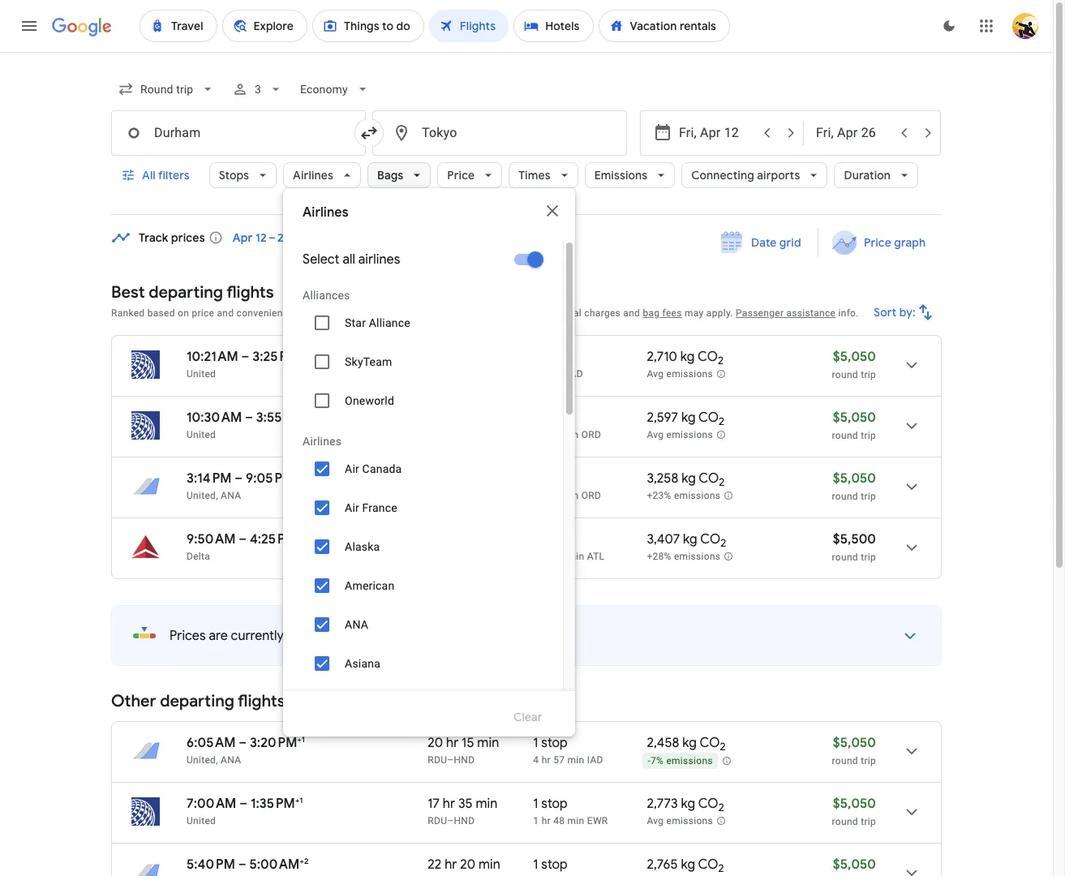 Task type: vqa. For each thing, say whether or not it's contained in the screenshot.
the Send Product Feedback BUTTON at the bottom
no



Task type: describe. For each thing, give the bounding box(es) containing it.
times button
[[509, 156, 578, 195]]

for
[[486, 308, 499, 319]]

1 stop flight. element for 1 stop 4 hr 57 min iad
[[533, 735, 568, 754]]

3 inside popup button
[[255, 83, 262, 96]]

1 up layover (1 of 1) is a 1 hr 3 min layover at o'hare international airport in chicago. element at the right
[[533, 471, 538, 487]]

best
[[111, 282, 145, 303]]

2 inside 5:40 pm – 5:00 am + 2
[[304, 856, 309, 867]]

– for 3:25 pm
[[241, 349, 250, 365]]

duration button
[[835, 156, 919, 195]]

stops button
[[209, 156, 277, 195]]

1 left "25" on the right of page
[[533, 551, 539, 562]]

hr inside 'element'
[[445, 857, 457, 873]]

1 stop flight. element for 1 stop 1 hr 25 min atl
[[533, 532, 568, 550]]

air canada
[[345, 463, 402, 476]]

flight details. leaves raleigh-durham international airport at 10:30 am on friday, april 12 and arrives at haneda airport at 3:55 pm on saturday, april 13. image
[[893, 407, 932, 446]]

grid
[[780, 235, 802, 250]]

3,407
[[647, 532, 680, 548]]

3 $5,050 from the top
[[833, 471, 876, 487]]

– inside 17 hr 35 min rdu – hnd
[[447, 816, 454, 827]]

all
[[343, 252, 355, 268]]

convenience
[[237, 308, 294, 319]]

9:50 am – 4:25 pm delta
[[187, 532, 297, 562]]

2 fees from the left
[[663, 308, 682, 319]]

2024
[[297, 230, 324, 245]]

2,458 kg co 2
[[647, 735, 726, 754]]

air for air canada
[[345, 463, 359, 476]]

are
[[209, 628, 228, 644]]

$5,050 round trip for 2,597
[[832, 410, 876, 441]]

Arrival time: 1:35 PM on  Saturday, April 13. text field
[[251, 795, 303, 812]]

2,765 kg co 2
[[647, 857, 724, 876]]

3,258 kg co 2
[[647, 471, 725, 489]]

iad inside 1 stop 56 min iad
[[567, 368, 583, 380]]

+ right taxes
[[455, 308, 461, 319]]

10:21 am
[[187, 349, 238, 365]]

stop for 1 stop 1 hr 25 min atl
[[542, 532, 568, 548]]

flights for other departing flights
[[238, 691, 285, 712]]

kg for 3,407
[[683, 532, 698, 548]]

co for 3,407
[[701, 532, 721, 548]]

1 stop 56 min iad
[[533, 349, 583, 380]]

passenger
[[736, 308, 784, 319]]

avg emissions for 2,710
[[647, 369, 713, 380]]

Arrival time: 4:25 PM on  Saturday, April 13. text field
[[250, 532, 305, 548]]

48
[[554, 816, 565, 827]]

2 5050 us dollars text field from the top
[[833, 735, 876, 751]]

1 up layover (1 of 1) is a 1 hr 25 min layover at hartsfield-jackson atlanta international airport in atlanta. element
[[533, 532, 538, 548]]

layover (1 of 1) is a 4 hr 57 min layover at dulles international airport in washington. element
[[533, 754, 639, 767]]

ord for 2,597
[[582, 429, 601, 441]]

find the best price region
[[111, 228, 942, 270]]

2,710
[[647, 349, 678, 365]]

change appearance image
[[930, 6, 969, 45]]

filters
[[158, 168, 190, 183]]

Departure time: 10:30 AM. text field
[[187, 410, 242, 426]]

connecting airports
[[692, 168, 800, 183]]

hr inside "1 stop 4 hr 57 min iad"
[[542, 755, 551, 766]]

1 5050 us dollars text field from the top
[[833, 410, 876, 426]]

6 $5,050 from the top
[[833, 857, 876, 873]]

– for 1:35 pm
[[240, 796, 248, 812]]

times
[[519, 168, 551, 183]]

swap origin and destination. image
[[360, 123, 379, 143]]

emissions down 2,458 kg co 2
[[667, 756, 713, 767]]

canada
[[362, 463, 402, 476]]

hr inside 17 hr 35 min rdu – hnd
[[443, 796, 455, 812]]

3 united from the top
[[187, 816, 216, 827]]

Departure time: 9:50 AM. text field
[[187, 532, 236, 548]]

6 trip from the top
[[861, 816, 876, 828]]

1 left 48
[[533, 816, 539, 827]]

kg for 2,773
[[681, 796, 696, 812]]

1 stop flight. element for 1 stop 1 hr 5 min ord
[[533, 410, 568, 428]]

learn more about tracked prices image
[[208, 230, 223, 245]]

min inside 1 stop 1 hr 25 min atl
[[568, 551, 585, 562]]

7:00 am
[[187, 796, 236, 812]]

stop for 1 stop 1 hr 48 min ewr
[[542, 796, 568, 812]]

leaves raleigh-durham international airport at 7:00 am on friday, april 12 and arrives at haneda airport at 1:35 pm on saturday, april 13. element
[[187, 795, 303, 812]]

trip for 3,407
[[861, 552, 876, 563]]

min inside 1 stop 56 min iad
[[548, 368, 565, 380]]

Departure text field
[[679, 111, 754, 155]]

35
[[458, 796, 473, 812]]

+ for 3:20 pm
[[297, 734, 302, 745]]

1 stop
[[533, 857, 568, 873]]

2,458
[[647, 735, 680, 751]]

3 5050 us dollars text field from the top
[[833, 857, 876, 873]]

10:30 am – 3:55 pm united
[[187, 410, 303, 441]]

3:25 pm
[[253, 349, 299, 365]]

6 round from the top
[[832, 816, 859, 828]]

min inside 'element'
[[479, 857, 501, 873]]

10:30 am
[[187, 410, 242, 426]]

1 and from the left
[[217, 308, 234, 319]]

12 – 26,
[[256, 230, 294, 245]]

skyteam
[[345, 355, 392, 368]]

co for 2,597
[[699, 410, 719, 426]]

5050 US dollars text field
[[833, 796, 876, 812]]

1 stop 1 hr 25 min atl
[[533, 532, 605, 562]]

trip for 2,597
[[861, 430, 876, 441]]

5 $5,050 round trip from the top
[[832, 796, 876, 828]]

stop for 1 stop 1 hr 3 min ord
[[542, 471, 568, 487]]

2,597
[[647, 410, 679, 426]]

4
[[533, 755, 539, 766]]

min inside 20 hr 15 min rdu – hnd
[[477, 735, 499, 751]]

optional
[[544, 308, 582, 319]]

may
[[685, 308, 704, 319]]

american
[[345, 579, 395, 592]]

layover (1 of 1) is a 1 hr 25 min layover at hartsfield-jackson atlanta international airport in atlanta. element
[[533, 550, 639, 563]]

kg for 2,765
[[681, 857, 696, 873]]

asiana
[[345, 657, 381, 670]]

2 for 2,458
[[720, 740, 726, 754]]

2 for 2,765
[[719, 862, 724, 876]]

$5,050 round trip for 3,258
[[832, 471, 876, 502]]

5:40 pm – 5:00 am + 2
[[187, 856, 309, 873]]

rdu for 20
[[428, 755, 447, 766]]

currently
[[231, 628, 284, 644]]

Arrival time: 5:00 AM on  Sunday, April 14. text field
[[249, 856, 309, 873]]

2 for 3,407
[[721, 537, 727, 550]]

1 down 56 on the right
[[533, 410, 538, 426]]

+28% emissions
[[647, 551, 721, 563]]

passenger assistance button
[[736, 308, 836, 319]]

ewr
[[587, 816, 608, 827]]

price graph button
[[822, 228, 939, 257]]

emissions for 2,710
[[667, 369, 713, 380]]

date
[[752, 235, 777, 250]]

1 fees from the left
[[464, 308, 483, 319]]

rdu for 17
[[428, 816, 447, 827]]

stop for 1 stop
[[542, 857, 568, 873]]

star alliance
[[345, 316, 410, 329]]

20 inside total duration 22 hr 20 min. 'element'
[[460, 857, 476, 873]]

prices for prices include required taxes + fees for 3 adults. optional charges and bag fees may apply. passenger assistance
[[321, 308, 350, 319]]

adults.
[[510, 308, 541, 319]]

required
[[388, 308, 425, 319]]

56
[[533, 368, 545, 380]]

austrian only image
[[479, 683, 544, 722]]

stops
[[219, 168, 249, 183]]

17
[[428, 796, 440, 812]]

15
[[462, 735, 474, 751]]

best departing flights
[[111, 282, 274, 303]]

airlines button
[[283, 156, 361, 195]]

$5,050 round trip for 2,710
[[832, 349, 876, 381]]

connecting airports button
[[682, 156, 828, 195]]

other departing flights
[[111, 691, 285, 712]]

departing for best
[[149, 282, 223, 303]]

Return text field
[[816, 111, 891, 155]]

4 $5,050 from the top
[[833, 735, 876, 751]]

oneworld
[[345, 394, 394, 407]]

duration
[[844, 168, 891, 183]]

leaves raleigh-durham international airport at 5:40 pm on friday, april 12 and arrives at haneda airport at 5:00 am on sunday, april 14. element
[[187, 856, 309, 873]]

emissions for 2,773
[[667, 816, 713, 827]]

Departure time: 7:00 AM. text field
[[187, 796, 236, 812]]

1 stop 1 hr 3 min ord
[[533, 471, 601, 502]]

loading results progress bar
[[0, 52, 1053, 55]]

stop for 1 stop 56 min iad
[[542, 349, 568, 365]]

round for 3,407
[[832, 552, 859, 563]]

price
[[192, 308, 214, 319]]

co for 2,773
[[698, 796, 719, 812]]

1 stop 1 hr 48 min ewr
[[533, 796, 608, 827]]

graph
[[894, 235, 926, 250]]

min inside 1 stop 1 hr 5 min ord
[[562, 429, 579, 441]]

3,258
[[647, 471, 679, 487]]

2 united, from the top
[[187, 755, 218, 766]]

5
[[554, 429, 559, 441]]

hr inside 1 stop 1 hr 25 min atl
[[542, 551, 551, 562]]

– for 3:55 pm
[[245, 410, 253, 426]]

1 inside "1 stop 4 hr 57 min iad"
[[533, 735, 538, 751]]

+23% emissions
[[647, 490, 721, 502]]

main menu image
[[19, 16, 39, 36]]

1 down 1 stop 1 hr 48 min ewr on the right of page
[[533, 857, 538, 873]]

1 stop 1 hr 5 min ord
[[533, 410, 601, 441]]

2,773
[[647, 796, 678, 812]]

7%
[[651, 756, 664, 767]]

57
[[554, 755, 565, 766]]

alliance
[[369, 316, 410, 329]]

min inside "1 stop 1 hr 3 min ord"
[[562, 490, 579, 502]]

Arrival time: 9:05 PM on  Saturday, April 13. text field
[[246, 471, 302, 487]]

3:55 pm
[[256, 410, 303, 426]]

2 for 2,710
[[718, 354, 724, 368]]

layover (1 of 1) is a 56 min layover at dulles international airport in washington. element
[[533, 368, 639, 381]]

airlines
[[358, 252, 400, 268]]



Task type: locate. For each thing, give the bounding box(es) containing it.
kg for 3,258
[[682, 471, 696, 487]]

2 avg from the top
[[647, 429, 664, 441]]

prices for prices are currently typical
[[170, 628, 206, 644]]

1 air from the top
[[345, 463, 359, 476]]

typical
[[287, 628, 328, 644]]

ana inside 3:14 pm – 9:05 pm united, ana
[[221, 490, 241, 502]]

0 vertical spatial price
[[447, 168, 475, 183]]

4:25 pm
[[250, 532, 297, 548]]

avg emissions down "2,773 kg co 2"
[[647, 816, 713, 827]]

stop up 5
[[542, 410, 568, 426]]

1 stop flight. element for 1 stop 1 hr 3 min ord
[[533, 471, 568, 489]]

emissions
[[595, 168, 648, 183]]

0 vertical spatial avg emissions
[[647, 369, 713, 380]]

ana inside search field
[[345, 618, 368, 631]]

on
[[178, 308, 189, 319]]

0 horizontal spatial fees
[[464, 308, 483, 319]]

0 vertical spatial 5050 us dollars text field
[[833, 349, 876, 365]]

hr inside 1 stop 1 hr 5 min ord
[[542, 429, 551, 441]]

– left 1:35 pm on the bottom of page
[[240, 796, 248, 812]]

1 vertical spatial 20
[[460, 857, 476, 873]]

kg inside the 3,258 kg co 2
[[682, 471, 696, 487]]

1 horizontal spatial and
[[624, 308, 640, 319]]

other
[[111, 691, 156, 712]]

5:40 pm
[[187, 857, 235, 873]]

round down 5500 us dollars text box in the right of the page
[[832, 552, 859, 563]]

hr left 15
[[446, 735, 459, 751]]

1 avg from the top
[[647, 369, 664, 380]]

co inside 2,710 kg co 2
[[698, 349, 718, 365]]

apr 12 – 26, 2024
[[233, 230, 324, 245]]

min right 15
[[477, 735, 499, 751]]

hnd down 35
[[454, 816, 475, 827]]

6 1 stop flight. element from the top
[[533, 796, 568, 815]]

avg emissions down the 2,597 kg co 2
[[647, 429, 713, 441]]

stop inside "1 stop 4 hr 57 min iad"
[[542, 735, 568, 751]]

1 horizontal spatial 3
[[502, 308, 507, 319]]

date grid
[[752, 235, 802, 250]]

round for 2,710
[[832, 369, 859, 381]]

trip for 3,258
[[861, 491, 876, 502]]

– left 3:55 pm
[[245, 410, 253, 426]]

0 vertical spatial flights
[[227, 282, 274, 303]]

0 vertical spatial departing
[[149, 282, 223, 303]]

flight details. leaves raleigh-durham international airport at 10:21 am on friday, april 12 and arrives at haneda airport at 3:25 pm on saturday, april 13. image
[[893, 346, 932, 385]]

2 up +28% emissions
[[721, 537, 727, 550]]

rdu inside 20 hr 15 min rdu – hnd
[[428, 755, 447, 766]]

united inside 10:30 am – 3:55 pm united
[[187, 429, 216, 441]]

trip for 2,710
[[861, 369, 876, 381]]

1 left 5
[[533, 429, 539, 441]]

5 trip from the top
[[861, 756, 876, 767]]

min inside 17 hr 35 min rdu – hnd
[[476, 796, 498, 812]]

1 vertical spatial airlines
[[303, 205, 349, 221]]

Arrival time: 3:55 PM on  Saturday, April 13. text field
[[256, 410, 311, 426]]

2 $5,050 from the top
[[833, 410, 876, 426]]

– inside the 9:50 am – 4:25 pm delta
[[239, 532, 247, 548]]

1 stop flight. element up 56 on the right
[[533, 349, 568, 368]]

– inside 3:14 pm – 9:05 pm united, ana
[[235, 471, 243, 487]]

co inside 2,458 kg co 2
[[700, 735, 720, 751]]

3 $5,050 round trip from the top
[[832, 471, 876, 502]]

hr inside 1 stop 1 hr 48 min ewr
[[542, 816, 551, 827]]

stop inside 1 stop 1 hr 25 min atl
[[542, 532, 568, 548]]

1 $5,050 from the top
[[833, 349, 876, 365]]

20 right 22 on the left bottom of the page
[[460, 857, 476, 873]]

1 stop from the top
[[542, 349, 568, 365]]

apr
[[233, 230, 253, 245]]

prices
[[321, 308, 350, 319], [170, 628, 206, 644]]

min inside 1 stop 1 hr 48 min ewr
[[568, 816, 585, 827]]

Arrival time: 3:20 PM on  Saturday, April 13. text field
[[250, 734, 305, 751]]

all filters
[[142, 168, 190, 183]]

– for 3:20 pm
[[239, 735, 247, 751]]

2 for 2,597
[[719, 415, 725, 429]]

flight details. leaves raleigh-durham international airport at 5:40 pm on friday, april 12 and arrives at haneda airport at 5:00 am on sunday, april 14. image
[[893, 854, 932, 876]]

stop
[[542, 349, 568, 365], [542, 410, 568, 426], [542, 471, 568, 487], [542, 532, 568, 548], [542, 735, 568, 751], [542, 796, 568, 812], [542, 857, 568, 873]]

iad right 57 on the right bottom of the page
[[587, 755, 604, 766]]

1 trip from the top
[[861, 369, 876, 381]]

hr up 1 stop 1 hr 25 min atl
[[542, 490, 551, 502]]

sort by: button
[[868, 293, 942, 332]]

more details image
[[891, 617, 930, 656]]

prices left are
[[170, 628, 206, 644]]

1 avg emissions from the top
[[647, 369, 713, 380]]

kg inside 3,407 kg co 2
[[683, 532, 698, 548]]

co right 2,597 at the right of the page
[[699, 410, 719, 426]]

2 stop from the top
[[542, 410, 568, 426]]

co inside "2,773 kg co 2"
[[698, 796, 719, 812]]

2 inside 2,765 kg co 2
[[719, 862, 724, 876]]

1 united from the top
[[187, 368, 216, 380]]

main content containing best departing flights
[[111, 228, 942, 876]]

1 horizontal spatial 20
[[460, 857, 476, 873]]

air
[[345, 463, 359, 476], [345, 502, 359, 515]]

3 stop from the top
[[542, 471, 568, 487]]

20 hr 15 min rdu – hnd
[[428, 735, 499, 766]]

7 stop from the top
[[542, 857, 568, 873]]

departing up on
[[149, 282, 223, 303]]

3 avg emissions from the top
[[647, 816, 713, 827]]

2 down apply.
[[718, 354, 724, 368]]

2 for 2,773
[[719, 801, 724, 815]]

1 vertical spatial rdu
[[428, 816, 447, 827]]

price
[[447, 168, 475, 183], [864, 235, 892, 250]]

flights up convenience
[[227, 282, 274, 303]]

layover (1 of 1) is a 1 hr 48 min layover at newark liberty international airport in newark. element
[[533, 815, 639, 828]]

22 hr 20 min
[[428, 857, 501, 873]]

2 vertical spatial ana
[[221, 755, 241, 766]]

ranked based on price and convenience
[[111, 308, 294, 319]]

0 horizontal spatial 3
[[255, 83, 262, 96]]

+ inside 5:40 pm – 5:00 am + 2
[[300, 856, 304, 867]]

stop up "25" on the right of page
[[542, 532, 568, 548]]

2 hnd from the top
[[454, 816, 475, 827]]

min inside "1 stop 4 hr 57 min iad"
[[568, 755, 585, 766]]

2 air from the top
[[345, 502, 359, 515]]

hnd for 15
[[454, 755, 475, 766]]

ana up asiana
[[345, 618, 368, 631]]

hnd for 35
[[454, 816, 475, 827]]

and right price
[[217, 308, 234, 319]]

price left graph on the top right of the page
[[864, 235, 892, 250]]

None search field
[[111, 70, 942, 876]]

0 vertical spatial prices
[[321, 308, 350, 319]]

1 right 3:20 pm
[[302, 734, 305, 745]]

co inside the 2,597 kg co 2
[[699, 410, 719, 426]]

2 inside 3,407 kg co 2
[[721, 537, 727, 550]]

0 vertical spatial air
[[345, 463, 359, 476]]

stop inside 1 stop 56 min iad
[[542, 349, 568, 365]]

3 round from the top
[[832, 491, 859, 502]]

airports
[[757, 168, 800, 183]]

– inside 20 hr 15 min rdu – hnd
[[447, 755, 454, 766]]

1 round from the top
[[832, 369, 859, 381]]

0 horizontal spatial 20
[[428, 735, 443, 751]]

avg down 2,710
[[647, 369, 664, 380]]

0 horizontal spatial price
[[447, 168, 475, 183]]

5050 us dollars text field left flight details. leaves raleigh-durham international airport at 3:14 pm on friday, april 12 and arrives at haneda airport at 9:05 pm on saturday, april 13. image
[[833, 471, 876, 487]]

hr right the 17
[[443, 796, 455, 812]]

min right 35
[[476, 796, 498, 812]]

1 vertical spatial flights
[[238, 691, 285, 712]]

2 vertical spatial airlines
[[303, 435, 342, 448]]

and left bag
[[624, 308, 640, 319]]

trip down $5,050 text box
[[861, 816, 876, 828]]

Arrival time: 3:25 PM on  Saturday, April 13. text field
[[253, 349, 307, 365]]

5 1 stop flight. element from the top
[[533, 735, 568, 754]]

bags
[[377, 168, 404, 183]]

Departure time: 3:14 PM. text field
[[187, 471, 232, 487]]

hr right 22 on the left bottom of the page
[[445, 857, 457, 873]]

-7% emissions
[[648, 756, 713, 767]]

5500 US dollars text field
[[833, 532, 876, 548]]

flights for best departing flights
[[227, 282, 274, 303]]

co
[[698, 349, 718, 365], [699, 410, 719, 426], [699, 471, 719, 487], [701, 532, 721, 548], [700, 735, 720, 751], [698, 796, 719, 812], [698, 857, 719, 873]]

2 rdu from the top
[[428, 816, 447, 827]]

3 avg from the top
[[647, 816, 664, 827]]

$5,500
[[833, 532, 876, 548]]

price inside button
[[864, 235, 892, 250]]

0 vertical spatial avg
[[647, 369, 664, 380]]

1 inside 6:05 am – 3:20 pm + 1
[[302, 734, 305, 745]]

stop up 48
[[542, 796, 568, 812]]

fees left for
[[464, 308, 483, 319]]

leaves raleigh-durham international airport at 3:14 pm on friday, april 12 and arrives at haneda airport at 9:05 pm on saturday, april 13. element
[[187, 471, 302, 487]]

stop inside 1 stop 1 hr 5 min ord
[[542, 410, 568, 426]]

$5,050
[[833, 349, 876, 365], [833, 410, 876, 426], [833, 471, 876, 487], [833, 735, 876, 751], [833, 796, 876, 812], [833, 857, 876, 873]]

flight details. leaves raleigh-durham international airport at 3:14 pm on friday, april 12 and arrives at haneda airport at 9:05 pm on saturday, april 13. image
[[893, 467, 932, 506]]

2 inside 2,710 kg co 2
[[718, 354, 724, 368]]

track prices
[[139, 230, 205, 245]]

5050 us dollars text field for 3,258
[[833, 471, 876, 487]]

total duration 20 hr 15 min. element
[[428, 735, 533, 754]]

6:05 am – 3:20 pm + 1
[[187, 734, 305, 751]]

kg right 2,710
[[681, 349, 695, 365]]

trip left flight details. leaves raleigh-durham international airport at 3:14 pm on friday, april 12 and arrives at haneda airport at 9:05 pm on saturday, april 13. image
[[861, 491, 876, 502]]

sort
[[874, 305, 897, 320]]

include
[[352, 308, 385, 319]]

2,710 kg co 2
[[647, 349, 724, 368]]

ord for 3,258
[[582, 490, 601, 502]]

stop inside "1 stop 1 hr 3 min ord"
[[542, 471, 568, 487]]

+ for 1:35 pm
[[295, 795, 300, 806]]

min right 57 on the right bottom of the page
[[568, 755, 585, 766]]

kg right 2,765
[[681, 857, 696, 873]]

3 button
[[226, 70, 291, 109]]

3
[[255, 83, 262, 96], [502, 308, 507, 319], [554, 490, 559, 502]]

2 vertical spatial 5050 us dollars text field
[[833, 857, 876, 873]]

– down total duration 20 hr 15 min. 'element'
[[447, 755, 454, 766]]

– down total duration 17 hr 35 min. element
[[447, 816, 454, 827]]

min right 56 on the right
[[548, 368, 565, 380]]

+
[[455, 308, 461, 319], [297, 734, 302, 745], [295, 795, 300, 806], [300, 856, 304, 867]]

bags button
[[368, 156, 431, 195]]

20 left 15
[[428, 735, 443, 751]]

4 1 stop flight. element from the top
[[533, 532, 568, 550]]

united inside 10:21 am – 3:25 pm united
[[187, 368, 216, 380]]

None field
[[111, 75, 223, 104], [294, 75, 377, 104], [111, 75, 223, 104], [294, 75, 377, 104]]

kg up +28% emissions
[[683, 532, 698, 548]]

connecting
[[692, 168, 755, 183]]

2 inside the 2,597 kg co 2
[[719, 415, 725, 429]]

0 vertical spatial ord
[[582, 429, 601, 441]]

co inside 3,407 kg co 2
[[701, 532, 721, 548]]

avg emissions for 2,773
[[647, 816, 713, 827]]

kg inside the 2,597 kg co 2
[[682, 410, 696, 426]]

kg inside 2,458 kg co 2
[[683, 735, 697, 751]]

1 horizontal spatial prices
[[321, 308, 350, 319]]

air for air france
[[345, 502, 359, 515]]

fees
[[464, 308, 483, 319], [663, 308, 682, 319]]

round for 3,258
[[832, 491, 859, 502]]

2 vertical spatial united
[[187, 816, 216, 827]]

– right 5:40 pm text field
[[238, 857, 246, 873]]

hnd inside 20 hr 15 min rdu – hnd
[[454, 755, 475, 766]]

1 vertical spatial united,
[[187, 755, 218, 766]]

None text field
[[111, 110, 366, 156], [372, 110, 627, 156], [111, 110, 366, 156], [372, 110, 627, 156]]

rdu up the 17
[[428, 755, 447, 766]]

1 $5,050 round trip from the top
[[832, 349, 876, 381]]

bag
[[643, 308, 660, 319]]

2 ord from the top
[[582, 490, 601, 502]]

0 vertical spatial hnd
[[454, 755, 475, 766]]

1 stop flight. element up 5
[[533, 410, 568, 428]]

1 horizontal spatial iad
[[587, 755, 604, 766]]

united for 10:30 am
[[187, 429, 216, 441]]

price right bags popup button
[[447, 168, 475, 183]]

united for 10:21 am
[[187, 368, 216, 380]]

airlines inside 'popup button'
[[293, 168, 334, 183]]

2 right 2,765
[[719, 862, 724, 876]]

1 hnd from the top
[[454, 755, 475, 766]]

round for 2,597
[[832, 430, 859, 441]]

4 $5,050 round trip from the top
[[832, 735, 876, 767]]

1
[[533, 349, 538, 365], [533, 410, 538, 426], [533, 429, 539, 441], [533, 471, 538, 487], [533, 490, 539, 502], [533, 532, 538, 548], [533, 551, 539, 562], [302, 734, 305, 745], [533, 735, 538, 751], [300, 795, 303, 806], [533, 796, 538, 812], [533, 816, 539, 827], [533, 857, 538, 873]]

1 stop flight. element up "25" on the right of page
[[533, 532, 568, 550]]

1 vertical spatial 5050 us dollars text field
[[833, 735, 876, 751]]

avg down 2,597 at the right of the page
[[647, 429, 664, 441]]

+ inside 6:05 am – 3:20 pm + 1
[[297, 734, 302, 745]]

1 horizontal spatial fees
[[663, 308, 682, 319]]

1 horizontal spatial price
[[864, 235, 892, 250]]

hr inside 20 hr 15 min rdu – hnd
[[446, 735, 459, 751]]

rdu inside 17 hr 35 min rdu – hnd
[[428, 816, 447, 827]]

+ for 5:00 am
[[300, 856, 304, 867]]

1 up 1 stop 1 hr 25 min atl
[[533, 490, 539, 502]]

layover (1 of 1) is a 1 hr 3 min layover at o'hare international airport in chicago. element
[[533, 489, 639, 502]]

2 horizontal spatial 3
[[554, 490, 559, 502]]

1 vertical spatial ord
[[582, 490, 601, 502]]

-
[[648, 756, 651, 767]]

2 and from the left
[[624, 308, 640, 319]]

20 inside 20 hr 15 min rdu – hnd
[[428, 735, 443, 751]]

emissions for 2,597
[[667, 429, 713, 441]]

2 inside "2,773 kg co 2"
[[719, 801, 724, 815]]

price for price
[[447, 168, 475, 183]]

avg down 2,773 on the right of page
[[647, 816, 664, 827]]

– inside 10:30 am – 3:55 pm united
[[245, 410, 253, 426]]

– left 4:25 pm
[[239, 532, 247, 548]]

5050 US dollars text field
[[833, 410, 876, 426], [833, 735, 876, 751]]

kg inside 2,765 kg co 2
[[681, 857, 696, 873]]

flight details. leaves raleigh-durham international airport at 6:05 am on friday, april 12 and arrives at haneda airport at 3:20 pm on saturday, april 13. image
[[893, 732, 932, 771]]

$5,500 round trip
[[832, 532, 876, 563]]

$5,050 round trip left the flight details. leaves raleigh-durham international airport at 10:21 am on friday, april 12 and arrives at haneda airport at 3:25 pm on saturday, april 13. icon
[[832, 349, 876, 381]]

stop up layover (1 of 1) is a 1 hr 3 min layover at o'hare international airport in chicago. element at the right
[[542, 471, 568, 487]]

1 vertical spatial price
[[864, 235, 892, 250]]

Departure time: 6:05 AM. text field
[[187, 735, 236, 751]]

1 ord from the top
[[582, 429, 601, 441]]

round down $5,050 text box
[[832, 816, 859, 828]]

1 inside 1 stop 56 min iad
[[533, 349, 538, 365]]

1 vertical spatial ana
[[345, 618, 368, 631]]

1 vertical spatial 3
[[502, 308, 507, 319]]

4 stop from the top
[[542, 532, 568, 548]]

3 trip from the top
[[861, 491, 876, 502]]

united, down departure time: 3:14 pm. text box
[[187, 490, 218, 502]]

co inside the 3,258 kg co 2
[[699, 471, 719, 487]]

3:14 pm
[[187, 471, 232, 487]]

trip left the flight details. leaves raleigh-durham international airport at 10:21 am on friday, april 12 and arrives at haneda airport at 3:25 pm on saturday, april 13. icon
[[861, 369, 876, 381]]

departing for other
[[160, 691, 234, 712]]

0 horizontal spatial and
[[217, 308, 234, 319]]

delta
[[187, 551, 210, 562]]

france
[[362, 502, 398, 515]]

kg inside "2,773 kg co 2"
[[681, 796, 696, 812]]

sort by:
[[874, 305, 916, 320]]

5:00 am
[[249, 857, 300, 873]]

co for 2,710
[[698, 349, 718, 365]]

4 trip from the top
[[861, 552, 876, 563]]

6 stop from the top
[[542, 796, 568, 812]]

ord inside "1 stop 1 hr 3 min ord"
[[582, 490, 601, 502]]

2 right 2,597 at the right of the page
[[719, 415, 725, 429]]

1 vertical spatial avg emissions
[[647, 429, 713, 441]]

round up $5,050 text box
[[832, 756, 859, 767]]

– inside 10:21 am – 3:25 pm united
[[241, 349, 250, 365]]

2 vertical spatial avg
[[647, 816, 664, 827]]

kg for 2,710
[[681, 349, 695, 365]]

layover (1 of 1) is a 1 hr 5 min layover at o'hare international airport in chicago. element
[[533, 428, 639, 441]]

3:14 pm – 9:05 pm united, ana
[[187, 471, 294, 502]]

co down apply.
[[698, 349, 718, 365]]

1 vertical spatial departing
[[160, 691, 234, 712]]

stop up 57 on the right bottom of the page
[[542, 735, 568, 751]]

flight details. leaves raleigh-durham international airport at 7:00 am on friday, april 12 and arrives at haneda airport at 1:35 pm on saturday, april 13. image
[[893, 793, 932, 832]]

5 stop from the top
[[542, 735, 568, 751]]

hnd inside 17 hr 35 min rdu – hnd
[[454, 816, 475, 827]]

iad right 56 on the right
[[567, 368, 583, 380]]

co up +28% emissions
[[701, 532, 721, 548]]

1 rdu from the top
[[428, 755, 447, 766]]

1 stop flight. element for 1 stop 1 hr 48 min ewr
[[533, 796, 568, 815]]

0 vertical spatial airlines
[[293, 168, 334, 183]]

0 horizontal spatial iad
[[567, 368, 583, 380]]

kg for 2,458
[[683, 735, 697, 751]]

2 inside the 3,258 kg co 2
[[719, 476, 725, 489]]

2 vertical spatial 3
[[554, 490, 559, 502]]

emissions down "2,773 kg co 2"
[[667, 816, 713, 827]]

2 1 stop flight. element from the top
[[533, 410, 568, 428]]

1 stop flight. element up 57 on the right bottom of the page
[[533, 735, 568, 754]]

trip left flight details. leaves raleigh-durham international airport at 10:30 am on friday, april 12 and arrives at haneda airport at 3:55 pm on saturday, april 13. icon at the right of the page
[[861, 430, 876, 441]]

min right "25" on the right of page
[[568, 551, 585, 562]]

emissions for 3,258
[[674, 490, 721, 502]]

1 vertical spatial hnd
[[454, 816, 475, 827]]

ord inside 1 stop 1 hr 5 min ord
[[582, 429, 601, 441]]

fees right bag
[[663, 308, 682, 319]]

none search field containing airlines
[[111, 70, 942, 876]]

total duration 22 hr 20 min. element
[[428, 857, 533, 876]]

0 vertical spatial 20
[[428, 735, 443, 751]]

price button
[[438, 156, 503, 195]]

co up -7% emissions
[[700, 735, 720, 751]]

0 vertical spatial united
[[187, 368, 216, 380]]

10:21 am – 3:25 pm united
[[187, 349, 299, 380]]

– inside 6:05 am – 3:20 pm + 1
[[239, 735, 247, 751]]

9:50 am
[[187, 532, 236, 548]]

0 vertical spatial 5050 us dollars text field
[[833, 410, 876, 426]]

– for 4:25 pm
[[239, 532, 247, 548]]

min
[[548, 368, 565, 380], [562, 429, 579, 441], [562, 490, 579, 502], [568, 551, 585, 562], [477, 735, 499, 751], [568, 755, 585, 766], [476, 796, 498, 812], [568, 816, 585, 827], [479, 857, 501, 873]]

co for 2,458
[[700, 735, 720, 751]]

0 vertical spatial united,
[[187, 490, 218, 502]]

2 up "+23% emissions"
[[719, 476, 725, 489]]

+ up the arrival time: 1:35 pm on  saturday, april 13. text box
[[297, 734, 302, 745]]

2 united from the top
[[187, 429, 216, 441]]

– right the "3:14 pm"
[[235, 471, 243, 487]]

select all airlines
[[303, 252, 400, 268]]

5050 us dollars text field down sort
[[833, 349, 876, 365]]

Departure time: 5:40 PM. text field
[[187, 857, 235, 873]]

trip down 5500 us dollars text box in the right of the page
[[861, 552, 876, 563]]

2 5050 us dollars text field from the top
[[833, 471, 876, 487]]

prices
[[171, 230, 205, 245]]

2 trip from the top
[[861, 430, 876, 441]]

united down 10:21 am text field at the left of the page
[[187, 368, 216, 380]]

date grid button
[[709, 228, 815, 257]]

– for 5:00 am
[[238, 857, 246, 873]]

united, inside 3:14 pm – 9:05 pm united, ana
[[187, 490, 218, 502]]

1 stop flight. element for 1 stop 56 min iad
[[533, 349, 568, 368]]

–
[[241, 349, 250, 365], [245, 410, 253, 426], [235, 471, 243, 487], [239, 532, 247, 548], [239, 735, 247, 751], [447, 755, 454, 766], [240, 796, 248, 812], [447, 816, 454, 827], [238, 857, 246, 873]]

avg emissions down 2,710 kg co 2
[[647, 369, 713, 380]]

total duration 17 hr 35 min. element
[[428, 796, 533, 815]]

– inside 7:00 am – 1:35 pm + 1
[[240, 796, 248, 812]]

min right 22 on the left bottom of the page
[[479, 857, 501, 873]]

avg for 2,597
[[647, 429, 664, 441]]

+ inside 7:00 am – 1:35 pm + 1
[[295, 795, 300, 806]]

$5,050 left flight details. leaves raleigh-durham international airport at 3:14 pm on friday, april 12 and arrives at haneda airport at 9:05 pm on saturday, april 13. image
[[833, 471, 876, 487]]

1 vertical spatial united
[[187, 429, 216, 441]]

$5,050 down sort
[[833, 349, 876, 365]]

united,
[[187, 490, 218, 502], [187, 755, 218, 766]]

avg emissions for 2,597
[[647, 429, 713, 441]]

avg for 2,773
[[647, 816, 664, 827]]

0 vertical spatial iad
[[567, 368, 583, 380]]

1 vertical spatial prices
[[170, 628, 206, 644]]

9:05 pm
[[246, 471, 294, 487]]

7 1 stop flight. element from the top
[[533, 857, 568, 876]]

kg right 2,773 on the right of page
[[681, 796, 696, 812]]

1 1 stop flight. element from the top
[[533, 349, 568, 368]]

leaves raleigh-durham international airport at 10:30 am on friday, april 12 and arrives at haneda airport at 3:55 pm on saturday, april 13. element
[[187, 410, 311, 426]]

stop for 1 stop 1 hr 5 min ord
[[542, 410, 568, 426]]

– inside 5:40 pm – 5:00 am + 2
[[238, 857, 246, 873]]

+28%
[[647, 551, 672, 563]]

avg for 2,710
[[647, 369, 664, 380]]

trip
[[861, 369, 876, 381], [861, 430, 876, 441], [861, 491, 876, 502], [861, 552, 876, 563], [861, 756, 876, 767], [861, 816, 876, 828]]

alliances
[[303, 289, 350, 302]]

departing
[[149, 282, 223, 303], [160, 691, 234, 712]]

select
[[303, 252, 340, 268]]

1 stop flight. element down 5
[[533, 471, 568, 489]]

round left flight details. leaves raleigh-durham international airport at 10:30 am on friday, april 12 and arrives at haneda airport at 3:55 pm on saturday, april 13. icon at the right of the page
[[832, 430, 859, 441]]

20
[[428, 735, 443, 751], [460, 857, 476, 873]]

1 5050 us dollars text field from the top
[[833, 349, 876, 365]]

stop for 1 stop 4 hr 57 min iad
[[542, 735, 568, 751]]

0 vertical spatial ana
[[221, 490, 241, 502]]

co for 2,765
[[698, 857, 719, 873]]

5050 us dollars text field left the flight details. leaves raleigh-durham international airport at 5:40 pm on friday, april 12 and arrives at haneda airport at 5:00 am on sunday, april 14. image on the right bottom of page
[[833, 857, 876, 873]]

2 vertical spatial avg emissions
[[647, 816, 713, 827]]

trip inside $5,500 round trip
[[861, 552, 876, 563]]

leaves raleigh-durham international airport at 10:21 am on friday, april 12 and arrives at haneda airport at 3:25 pm on saturday, april 13. element
[[187, 349, 307, 365]]

close dialog image
[[543, 201, 562, 221]]

5 round from the top
[[832, 756, 859, 767]]

1 down the 4
[[533, 796, 538, 812]]

leaves raleigh-durham international airport at 9:50 am on friday, april 12 and arrives at haneda airport at 4:25 pm on saturday, april 13. element
[[187, 532, 305, 548]]

0 horizontal spatial prices
[[170, 628, 206, 644]]

emissions for 3,407
[[674, 551, 721, 563]]

1:35 pm
[[251, 796, 295, 812]]

alaska
[[345, 540, 380, 553]]

kg
[[681, 349, 695, 365], [682, 410, 696, 426], [682, 471, 696, 487], [683, 532, 698, 548], [683, 735, 697, 751], [681, 796, 696, 812], [681, 857, 696, 873]]

1 right 1:35 pm on the bottom of page
[[300, 795, 303, 806]]

5050 us dollars text field for 2,710
[[833, 349, 876, 365]]

emissions down the 2,597 kg co 2
[[667, 429, 713, 441]]

by:
[[900, 305, 916, 320]]

kg inside 2,710 kg co 2
[[681, 349, 695, 365]]

trip left flight details. leaves raleigh-durham international airport at 6:05 am on friday, april 12 and arrives at haneda airport at 3:20 pm on saturday, april 13. image
[[861, 756, 876, 767]]

2 right 5:00 am
[[304, 856, 309, 867]]

main content
[[111, 228, 942, 876]]

price for price graph
[[864, 235, 892, 250]]

1 inside 7:00 am – 1:35 pm + 1
[[300, 795, 303, 806]]

stop down 48
[[542, 857, 568, 873]]

1 stop flight. element
[[533, 349, 568, 368], [533, 410, 568, 428], [533, 471, 568, 489], [533, 532, 568, 550], [533, 735, 568, 754], [533, 796, 568, 815], [533, 857, 568, 876]]

hr inside "1 stop 1 hr 3 min ord"
[[542, 490, 551, 502]]

ord right 5
[[582, 429, 601, 441]]

prices down alliances
[[321, 308, 350, 319]]

2 inside 2,458 kg co 2
[[720, 740, 726, 754]]

2 $5,050 round trip from the top
[[832, 410, 876, 441]]

5 $5,050 from the top
[[833, 796, 876, 812]]

4 round from the top
[[832, 552, 859, 563]]

stop inside 1 stop 1 hr 48 min ewr
[[542, 796, 568, 812]]

5050 US dollars text field
[[833, 349, 876, 365], [833, 471, 876, 487], [833, 857, 876, 873]]

air left 'france'
[[345, 502, 359, 515]]

price inside popup button
[[447, 168, 475, 183]]

1 vertical spatial 5050 us dollars text field
[[833, 471, 876, 487]]

iad inside "1 stop 4 hr 57 min iad"
[[587, 755, 604, 766]]

2,597 kg co 2
[[647, 410, 725, 429]]

ord
[[582, 429, 601, 441], [582, 490, 601, 502]]

– for 9:05 pm
[[235, 471, 243, 487]]

1 united, from the top
[[187, 490, 218, 502]]

2 avg emissions from the top
[[647, 429, 713, 441]]

3 1 stop flight. element from the top
[[533, 471, 568, 489]]

0 vertical spatial 3
[[255, 83, 262, 96]]

co for 3,258
[[699, 471, 719, 487]]

1 vertical spatial air
[[345, 502, 359, 515]]

round inside $5,500 round trip
[[832, 552, 859, 563]]

min up 1 stop 1 hr 25 min atl
[[562, 490, 579, 502]]

$5,050 round trip
[[832, 349, 876, 381], [832, 410, 876, 441], [832, 471, 876, 502], [832, 735, 876, 767], [832, 796, 876, 828]]

co inside 2,765 kg co 2
[[698, 857, 719, 873]]

1 vertical spatial avg
[[647, 429, 664, 441]]

3 inside "1 stop 1 hr 3 min ord"
[[554, 490, 559, 502]]

0 vertical spatial rdu
[[428, 755, 447, 766]]

hr left 48
[[542, 816, 551, 827]]

2 for 3,258
[[719, 476, 725, 489]]

kg up -7% emissions
[[683, 735, 697, 751]]

1 vertical spatial iad
[[587, 755, 604, 766]]

flight details. leaves raleigh-durham international airport at 9:50 am on friday, april 12 and arrives at haneda airport at 4:25 pm on saturday, april 13. image
[[893, 528, 932, 567]]

2 round from the top
[[832, 430, 859, 441]]

Departure time: 10:21 AM. text field
[[187, 349, 238, 365]]

leaves raleigh-durham international airport at 6:05 am on friday, april 12 and arrives at haneda airport at 3:20 pm on saturday, april 13. element
[[187, 734, 305, 751]]

kg for 2,597
[[682, 410, 696, 426]]



